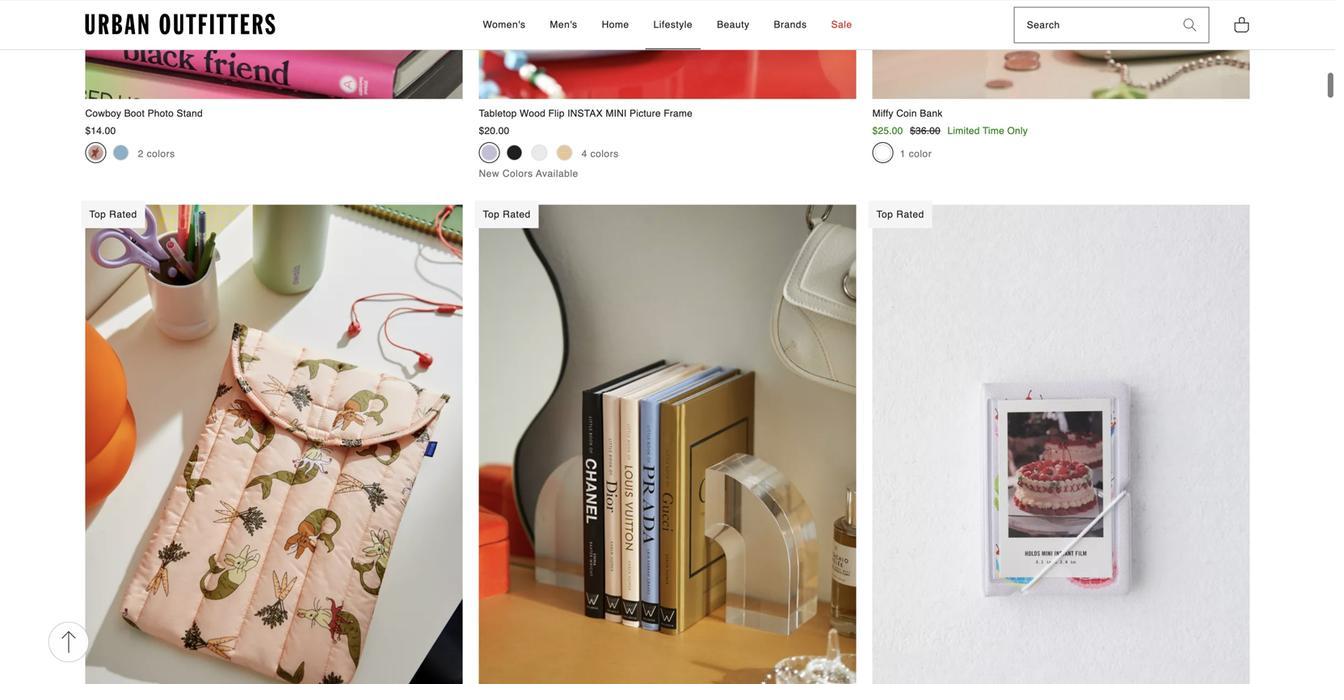 Task type: vqa. For each thing, say whether or not it's contained in the screenshot.
left rated
yes



Task type: locate. For each thing, give the bounding box(es) containing it.
original price: $36.00 element
[[910, 125, 941, 137]]

photo
[[148, 108, 174, 119]]

colors
[[147, 149, 175, 160], [591, 149, 619, 160]]

top for baggu puffy 16" recycled laptop sleeve image
[[89, 209, 106, 220]]

white image up new colors available
[[532, 145, 548, 161]]

0 horizontal spatial colors
[[147, 149, 175, 160]]

wood
[[520, 108, 546, 119]]

wood image
[[557, 145, 573, 161]]

2 horizontal spatial top
[[877, 209, 894, 220]]

0 horizontal spatial top rated
[[89, 209, 137, 220]]

1 colors from the left
[[147, 149, 175, 160]]

rated down 1 color
[[897, 209, 925, 220]]

3 top rated from the left
[[877, 209, 925, 220]]

2 horizontal spatial top rated link
[[869, 201, 1250, 685]]

top rated for uo instax mini photo album
[[877, 209, 925, 220]]

instax
[[568, 108, 603, 119]]

my shopping bag image
[[1234, 16, 1250, 33]]

0 horizontal spatial top rated link
[[81, 201, 463, 685]]

tabletop wood flip instax mini picture frame image
[[479, 0, 857, 99]]

2 colors
[[138, 149, 175, 160]]

1 horizontal spatial top rated
[[483, 209, 531, 220]]

colors
[[503, 168, 533, 179]]

1 horizontal spatial rated
[[503, 209, 531, 220]]

0 horizontal spatial rated
[[109, 209, 137, 220]]

white image
[[532, 145, 548, 161], [875, 145, 891, 161]]

2 rated from the left
[[503, 209, 531, 220]]

sale link
[[823, 1, 861, 49]]

men's
[[550, 19, 578, 30]]

women's link
[[475, 1, 534, 49]]

1 top rated link from the left
[[81, 201, 463, 685]]

limited
[[948, 125, 980, 137]]

top for little books of fashion series by wellback publishing image
[[483, 209, 500, 220]]

pink image
[[88, 145, 104, 161]]

2 top rated from the left
[[483, 209, 531, 220]]

rated down colors
[[503, 209, 531, 220]]

new
[[479, 168, 500, 179]]

2 horizontal spatial top rated
[[877, 209, 925, 220]]

home
[[602, 19, 629, 30]]

top rated down 1
[[877, 209, 925, 220]]

white image left 1
[[875, 145, 891, 161]]

top rated link
[[81, 201, 463, 685], [475, 201, 857, 685], [869, 201, 1250, 685]]

cowboy
[[85, 108, 121, 119]]

colors for 4 colors
[[591, 149, 619, 160]]

rated
[[109, 209, 137, 220], [503, 209, 531, 220], [897, 209, 925, 220]]

1 top from the left
[[89, 209, 106, 220]]

1 horizontal spatial top
[[483, 209, 500, 220]]

little books of fashion series by wellback publishing image
[[479, 205, 857, 685]]

available
[[536, 168, 579, 179]]

top rated down sky "image"
[[89, 209, 137, 220]]

rated for baggu puffy 16" recycled laptop sleeve image
[[109, 209, 137, 220]]

lifestyle
[[654, 19, 693, 30]]

2 horizontal spatial rated
[[897, 209, 925, 220]]

0 horizontal spatial top
[[89, 209, 106, 220]]

2
[[138, 149, 144, 160]]

top rated down colors
[[483, 209, 531, 220]]

rated down sky "image"
[[109, 209, 137, 220]]

1 top rated from the left
[[89, 209, 137, 220]]

2 top from the left
[[483, 209, 500, 220]]

1 horizontal spatial top rated link
[[475, 201, 857, 685]]

1 horizontal spatial colors
[[591, 149, 619, 160]]

4 colors
[[582, 149, 619, 160]]

3 top from the left
[[877, 209, 894, 220]]

main navigation element
[[337, 1, 998, 49]]

None search field
[[1015, 8, 1172, 43]]

time
[[983, 125, 1005, 137]]

cowboy boot photo stand link
[[85, 0, 463, 121]]

$25.00
[[873, 125, 903, 137]]

0 horizontal spatial white image
[[532, 145, 548, 161]]

miffy coin bank
[[873, 108, 943, 119]]

flip
[[549, 108, 565, 119]]

tabletop wood flip instax mini picture frame
[[479, 108, 693, 119]]

1 rated from the left
[[109, 209, 137, 220]]

lifestyle link
[[646, 1, 701, 49]]

1 color
[[900, 149, 932, 160]]

top
[[89, 209, 106, 220], [483, 209, 500, 220], [877, 209, 894, 220]]

home link
[[594, 1, 638, 49]]

top rated
[[89, 209, 137, 220], [483, 209, 531, 220], [877, 209, 925, 220]]

sale
[[832, 19, 853, 30]]

colors right '2'
[[147, 149, 175, 160]]

colors right 4
[[591, 149, 619, 160]]

3 rated from the left
[[897, 209, 925, 220]]

rated for little books of fashion series by wellback publishing image
[[503, 209, 531, 220]]

new colors available
[[479, 168, 579, 179]]

2 colors from the left
[[591, 149, 619, 160]]

1 white image from the left
[[532, 145, 548, 161]]

1 horizontal spatial white image
[[875, 145, 891, 161]]



Task type: describe. For each thing, give the bounding box(es) containing it.
bank
[[920, 108, 943, 119]]

women's
[[483, 19, 526, 30]]

miffy coin bank link
[[873, 0, 1250, 121]]

top rated for baggu puffy 16" recycled laptop sleeve image
[[89, 209, 137, 220]]

original price: $14.00 element
[[85, 125, 116, 137]]

3 top rated link from the left
[[869, 201, 1250, 685]]

cowboy boot photo stand
[[85, 108, 203, 119]]

lavender image
[[481, 145, 498, 161]]

4
[[582, 149, 588, 160]]

Search text field
[[1015, 8, 1172, 43]]

2 top rated link from the left
[[475, 201, 857, 685]]

coin
[[897, 108, 917, 119]]

top rated for little books of fashion series by wellback publishing image
[[483, 209, 531, 220]]

$14.00
[[85, 125, 116, 137]]

brands
[[774, 19, 807, 30]]

$36.00
[[910, 125, 941, 137]]

frame
[[664, 108, 693, 119]]

baggu puffy 16" recycled laptop sleeve image
[[85, 205, 463, 685]]

miffy coin bank image
[[873, 0, 1250, 99]]

beauty
[[717, 19, 750, 30]]

urban outfitters image
[[85, 14, 275, 35]]

picture
[[630, 108, 661, 119]]

cowboy boot photo stand image
[[85, 0, 463, 99]]

mini
[[606, 108, 627, 119]]

stand
[[177, 108, 203, 119]]

original price: $20.00 element
[[479, 125, 510, 137]]

tabletop wood flip instax mini picture frame link
[[479, 0, 857, 121]]

rated for uo instax mini photo album
[[897, 209, 925, 220]]

sale price: $25.00 element
[[873, 125, 903, 137]]

search image
[[1184, 19, 1197, 32]]

sky image
[[113, 145, 129, 161]]

brands link
[[766, 1, 815, 49]]

colors for 2 colors
[[147, 149, 175, 160]]

1
[[900, 149, 906, 160]]

men's link
[[542, 1, 586, 49]]

miffy
[[873, 108, 894, 119]]

color
[[909, 149, 932, 160]]

$20.00
[[479, 125, 510, 137]]

uo instax mini photo album image
[[873, 205, 1250, 685]]

2 white image from the left
[[875, 145, 891, 161]]

boot
[[124, 108, 145, 119]]

black image
[[507, 145, 523, 161]]

beauty link
[[709, 1, 758, 49]]

$25.00 $36.00 limited time only
[[873, 125, 1028, 137]]

tabletop
[[479, 108, 517, 119]]

only
[[1008, 125, 1028, 137]]

top for uo instax mini photo album
[[877, 209, 894, 220]]



